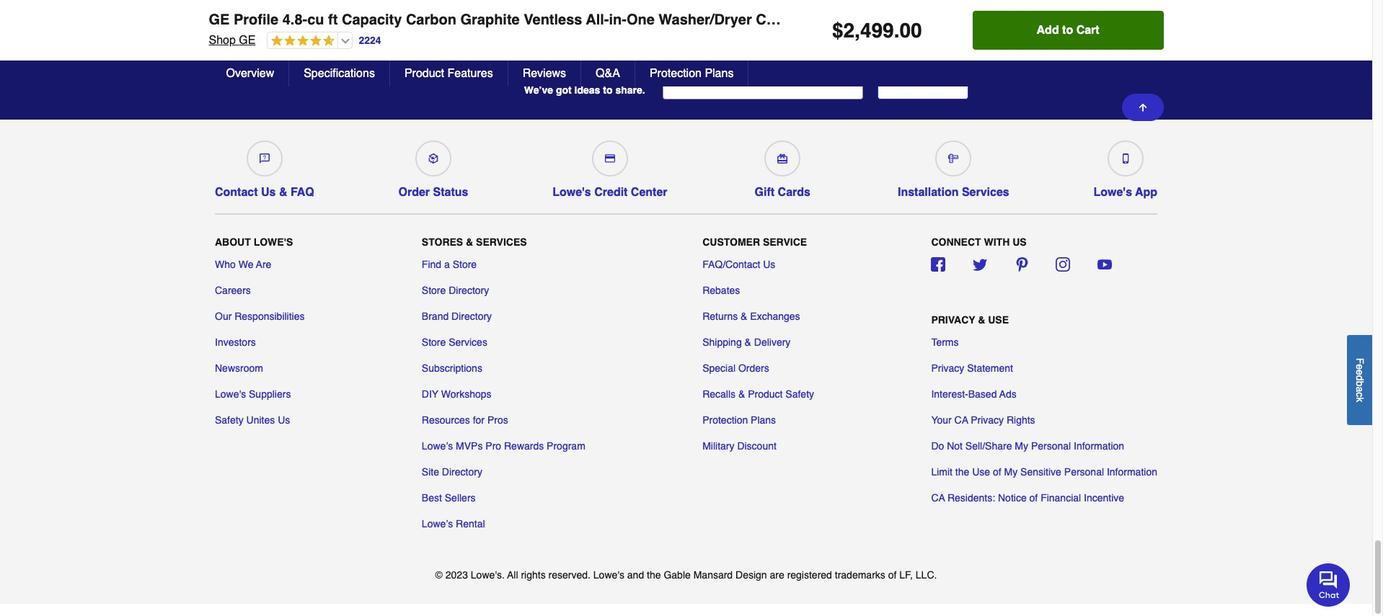 Task type: locate. For each thing, give the bounding box(es) containing it.
connect with us
[[931, 237, 1027, 248]]

app
[[1135, 186, 1157, 199]]

2 horizontal spatial all-
[[1184, 3, 1202, 16]]

1 vertical spatial safety
[[215, 415, 244, 426]]

1 vertical spatial directory
[[451, 311, 492, 322]]

gift cards link
[[752, 135, 814, 200]]

1 vertical spatial us
[[763, 259, 775, 271]]

reviews button
[[508, 61, 581, 87]]

0 vertical spatial protection
[[650, 67, 702, 80]]

services up find a store
[[476, 237, 527, 248]]

all- right arrow right image
[[1184, 3, 1202, 16]]

0 vertical spatial and
[[553, 64, 584, 84]]

Email Address email field
[[662, 61, 863, 100]]

0 vertical spatial directory
[[449, 285, 489, 296]]

up
[[929, 74, 945, 87]]

and left gable
[[627, 570, 644, 581]]

lowe's for lowe's suppliers
[[215, 389, 246, 400]]

ca down limit
[[931, 493, 945, 504]]

ge left gas
[[993, 3, 1010, 16]]

00
[[900, 19, 922, 42]]

sign up
[[901, 74, 945, 87]]

& right "stores"
[[466, 237, 473, 248]]

store up brand
[[422, 285, 446, 296]]

ge gas dryers
[[993, 3, 1075, 16]]

use up statement
[[988, 314, 1009, 326]]

protection plans down washer/dryer
[[650, 67, 734, 80]]

washers
[[535, 3, 583, 16], [726, 3, 774, 16]]

all- left "4.8-"
[[262, 3, 281, 16]]

2 horizontal spatial us
[[763, 259, 775, 271]]

store for directory
[[422, 285, 446, 296]]

0 horizontal spatial ca
[[931, 493, 945, 504]]

1 vertical spatial information
[[1107, 467, 1157, 478]]

2 vertical spatial privacy
[[971, 415, 1004, 426]]

1 horizontal spatial and
[[627, 570, 644, 581]]

& left faq
[[279, 186, 287, 199]]

faq
[[291, 186, 314, 199]]

& right "recalls"
[[738, 389, 745, 400]]

0 horizontal spatial to
[[603, 84, 613, 96]]

1 in- from the left
[[281, 3, 295, 16]]

my down 'rights' on the bottom right of the page
[[1015, 441, 1028, 452]]

product inside "link"
[[748, 389, 783, 400]]

& inside returns & exchanges 'link'
[[741, 311, 747, 322]]

0 horizontal spatial load
[[505, 3, 532, 16]]

in- for ventless
[[1202, 3, 1216, 16]]

of right the notice
[[1029, 493, 1038, 504]]

store for services
[[422, 337, 446, 348]]

status
[[433, 186, 468, 199]]

and up got
[[553, 64, 584, 84]]

privacy for privacy & use
[[931, 314, 975, 326]]

my up the notice
[[1004, 467, 1018, 478]]

2 vertical spatial services
[[449, 337, 487, 348]]

plans down washer/dryer
[[705, 67, 734, 80]]

to
[[1062, 24, 1073, 37], [603, 84, 613, 96]]

of left lf,
[[888, 570, 897, 581]]

2 load from the left
[[695, 3, 723, 16]]

ge down profile
[[239, 34, 256, 47]]

plans inside button
[[705, 67, 734, 80]]

your ca privacy rights
[[931, 415, 1035, 426]]

use down sell/share
[[972, 467, 990, 478]]

0 horizontal spatial dryers
[[365, 3, 401, 16]]

1 horizontal spatial to
[[1062, 24, 1073, 37]]

1 horizontal spatial of
[[993, 467, 1001, 478]]

lowe's left app
[[1094, 186, 1132, 199]]

3 dryers from the left
[[1286, 3, 1323, 16]]

investors link
[[215, 335, 256, 350]]

2 in- from the left
[[1202, 3, 1216, 16]]

plans down the recalls & product safety "link"
[[751, 415, 776, 426]]

& inside the recalls & product safety "link"
[[738, 389, 745, 400]]

1 horizontal spatial in-
[[1202, 3, 1216, 16]]

one for ventless
[[1216, 3, 1239, 16]]

all- for ventless
[[1184, 3, 1202, 16]]

1 vertical spatial privacy
[[931, 363, 964, 374]]

1 horizontal spatial plans
[[751, 415, 776, 426]]

1 horizontal spatial all-
[[586, 12, 609, 28]]

ge left top-
[[461, 3, 477, 16]]

store
[[453, 259, 477, 271], [422, 285, 446, 296], [422, 337, 446, 348]]

shipping
[[703, 337, 742, 348]]

ge all-in-one washer dryers link
[[219, 0, 425, 26]]

directory up sellers
[[442, 467, 482, 478]]

& for shipping & delivery
[[745, 337, 751, 348]]

gable
[[664, 570, 691, 581]]

the left gable
[[647, 570, 661, 581]]

based
[[968, 389, 997, 400]]

to right add
[[1062, 24, 1073, 37]]

2 washers from the left
[[726, 3, 774, 16]]

ge for ge gas dryers
[[993, 3, 1010, 16]]

safety
[[786, 389, 814, 400], [215, 415, 244, 426]]

in-
[[609, 12, 627, 28]]

washers left in-
[[535, 3, 583, 16]]

safety down delivery
[[786, 389, 814, 400]]

one for ge
[[295, 3, 317, 16]]

directory up "brand directory"
[[449, 285, 489, 296]]

f e e d b a c k button
[[1347, 335, 1372, 425]]

terms
[[931, 337, 959, 348]]

for
[[473, 415, 485, 426]]

sign up form
[[662, 61, 969, 100]]

ideas
[[574, 84, 600, 96]]

ventless all-in-one washer dryers
[[1134, 3, 1323, 16]]

0 horizontal spatial and
[[553, 64, 584, 84]]

protection for the protection plans button
[[650, 67, 702, 80]]

my
[[1015, 441, 1028, 452], [1004, 467, 1018, 478]]

ge profile 4.8-cu ft capacity carbon graphite ventless all-in-one washer/dryer combo energy star
[[209, 12, 912, 28]]

lf,
[[899, 570, 913, 581]]

1 vertical spatial of
[[1029, 493, 1038, 504]]

privacy up interest-
[[931, 363, 964, 374]]

& right returns
[[741, 311, 747, 322]]

faq/contact
[[703, 259, 760, 271]]

lowe's down best
[[422, 519, 453, 530]]

lowe's up site
[[422, 441, 453, 452]]

store down stores & services
[[453, 259, 477, 271]]

0 vertical spatial of
[[993, 467, 1001, 478]]

& inside shipping & delivery link
[[745, 337, 751, 348]]

2 dryers from the left
[[1038, 3, 1075, 16]]

1 washer from the left
[[320, 3, 362, 16]]

us right contact
[[261, 186, 276, 199]]

pickup image
[[428, 154, 438, 164]]

1 vertical spatial to
[[603, 84, 613, 96]]

lowe's left credit
[[552, 186, 591, 199]]

us for faq/contact
[[763, 259, 775, 271]]

ca
[[954, 415, 968, 426], [931, 493, 945, 504]]

all- up q&a
[[586, 12, 609, 28]]

discount
[[737, 441, 777, 452]]

1 lowe's from the top
[[422, 441, 453, 452]]

4.8-
[[282, 12, 307, 28]]

0 horizontal spatial us
[[261, 186, 276, 199]]

0 horizontal spatial of
[[888, 570, 897, 581]]

overview
[[226, 67, 274, 80]]

in- left cu
[[281, 3, 295, 16]]

directory for store directory
[[449, 285, 489, 296]]

your
[[931, 415, 952, 426]]

4.6 stars image
[[268, 35, 335, 48]]

1 horizontal spatial us
[[278, 415, 290, 426]]

lowe's credit center link
[[552, 135, 667, 200]]

1 vertical spatial plans
[[751, 415, 776, 426]]

interest-based ads link
[[931, 387, 1017, 402]]

0 vertical spatial store
[[453, 259, 477, 271]]

0 vertical spatial the
[[955, 467, 969, 478]]

store down brand
[[422, 337, 446, 348]]

1 horizontal spatial load
[[695, 3, 723, 16]]

ge for ge profile 4.8-cu ft capacity carbon graphite ventless all-in-one washer/dryer combo energy star
[[209, 12, 230, 28]]

1 vertical spatial ca
[[931, 493, 945, 504]]

protection plans inside button
[[650, 67, 734, 80]]

q&a button
[[581, 61, 635, 87]]

stores & services
[[422, 237, 527, 248]]

product features button
[[390, 61, 508, 87]]

1 dryers from the left
[[365, 3, 401, 16]]

© 2023 lowe's. all rights reserved. lowe's and the gable mansard design are registered trademarks of lf, llc.
[[435, 570, 937, 581]]

2 vertical spatial store
[[422, 337, 446, 348]]

directory for brand directory
[[451, 311, 492, 322]]

dryers inside ge all-in-one washer dryers link
[[365, 3, 401, 16]]

do not sell/share my personal information link
[[931, 439, 1124, 454]]

plans for the protection plans button
[[705, 67, 734, 80]]

washer for ventless all-in-one washer dryers
[[1242, 3, 1283, 16]]

a up k
[[1354, 387, 1366, 392]]

1 horizontal spatial dryers
[[1038, 3, 1075, 16]]

0 vertical spatial product
[[404, 67, 444, 80]]

reviews
[[523, 67, 566, 80]]

privacy up sell/share
[[971, 415, 1004, 426]]

a right find
[[444, 259, 450, 271]]

mobile image
[[1120, 154, 1131, 164]]

directory down store directory
[[451, 311, 492, 322]]

safety left unites
[[215, 415, 244, 426]]

store services
[[422, 337, 487, 348]]

contact
[[215, 186, 258, 199]]

protection inside 'protection plans' link
[[703, 415, 748, 426]]

our
[[215, 311, 232, 322]]

1 vertical spatial lowe's
[[422, 519, 453, 530]]

2 horizontal spatial one
[[1216, 3, 1239, 16]]

personal up limit the use of my sensitive personal information
[[1031, 441, 1071, 452]]

newsroom
[[215, 363, 263, 374]]

brand directory
[[422, 311, 492, 322]]

protection down "recalls"
[[703, 415, 748, 426]]

1 horizontal spatial the
[[955, 467, 969, 478]]

0 horizontal spatial washers
[[535, 3, 583, 16]]

diy
[[422, 389, 439, 400]]

& up statement
[[978, 314, 985, 326]]

0 vertical spatial my
[[1015, 441, 1028, 452]]

1 horizontal spatial washers
[[726, 3, 774, 16]]

services
[[962, 186, 1009, 199], [476, 237, 527, 248], [449, 337, 487, 348]]

and inside deals, inspiration and trends we've got ideas to share.
[[553, 64, 584, 84]]

personal up incentive
[[1064, 467, 1104, 478]]

washer
[[320, 3, 362, 16], [1242, 3, 1283, 16]]

2 lowe's from the top
[[422, 519, 453, 530]]

brand directory link
[[422, 309, 492, 324]]

0 vertical spatial safety
[[786, 389, 814, 400]]

protection inside the protection plans button
[[650, 67, 702, 80]]

0 vertical spatial protection plans
[[650, 67, 734, 80]]

protection plans button
[[635, 61, 749, 87]]

services down "brand directory"
[[449, 337, 487, 348]]

the inside limit the use of my sensitive personal information link
[[955, 467, 969, 478]]

0 vertical spatial use
[[988, 314, 1009, 326]]

use for the
[[972, 467, 990, 478]]

2 vertical spatial us
[[278, 415, 290, 426]]

capacity
[[342, 12, 402, 28]]

1 load from the left
[[505, 3, 532, 16]]

e
[[1354, 364, 1366, 370], [1354, 370, 1366, 375]]

sign up button
[[877, 61, 969, 100]]

customer
[[703, 237, 760, 248]]

0 horizontal spatial in-
[[281, 3, 295, 16]]

us for contact
[[261, 186, 276, 199]]

personal
[[1031, 441, 1071, 452], [1064, 467, 1104, 478]]

1 vertical spatial protection plans
[[703, 415, 776, 426]]

llc.
[[916, 570, 937, 581]]

dryers inside ventless all-in-one washer dryers link
[[1286, 3, 1323, 16]]

sensitive
[[1020, 467, 1061, 478]]

ge up shop ge on the top of the page
[[243, 3, 259, 16]]

protection plans up military discount link
[[703, 415, 776, 426]]

military
[[703, 441, 734, 452]]

services up connect with us
[[962, 186, 1009, 199]]

ge for ge top-load washers
[[461, 3, 477, 16]]

1 vertical spatial use
[[972, 467, 990, 478]]

0 vertical spatial plans
[[705, 67, 734, 80]]

to down q&a
[[603, 84, 613, 96]]

careers
[[215, 285, 251, 296]]

service
[[763, 237, 807, 248]]

us down customer service
[[763, 259, 775, 271]]

0 horizontal spatial protection
[[650, 67, 702, 80]]

0 horizontal spatial all-
[[262, 3, 281, 16]]

credit
[[594, 186, 628, 199]]

orders
[[738, 363, 769, 374]]

©
[[435, 570, 443, 581]]

load for top-
[[505, 3, 532, 16]]

the right limit
[[955, 467, 969, 478]]

f
[[1354, 358, 1366, 364]]

2 horizontal spatial of
[[1029, 493, 1038, 504]]

2 vertical spatial directory
[[442, 467, 482, 478]]

in- right arrow right image
[[1202, 3, 1216, 16]]

protection plans
[[650, 67, 734, 80], [703, 415, 776, 426]]

us right unites
[[278, 415, 290, 426]]

1 vertical spatial a
[[1354, 387, 1366, 392]]

1 horizontal spatial safety
[[786, 389, 814, 400]]

0 vertical spatial a
[[444, 259, 450, 271]]

&
[[279, 186, 287, 199], [466, 237, 473, 248], [741, 311, 747, 322], [978, 314, 985, 326], [745, 337, 751, 348], [738, 389, 745, 400]]

rental
[[456, 519, 485, 530]]

1 washers from the left
[[535, 3, 583, 16]]

safety inside "link"
[[786, 389, 814, 400]]

1 vertical spatial protection
[[703, 415, 748, 426]]

0 horizontal spatial washer
[[320, 3, 362, 16]]

privacy up the terms link
[[931, 314, 975, 326]]

1 vertical spatial store
[[422, 285, 446, 296]]

0 horizontal spatial one
[[295, 3, 317, 16]]

1 horizontal spatial washer
[[1242, 3, 1283, 16]]

limit
[[931, 467, 953, 478]]

subscriptions link
[[422, 361, 482, 376]]

of down sell/share
[[993, 467, 1001, 478]]

0 horizontal spatial the
[[647, 570, 661, 581]]

protection plans for the protection plans button
[[650, 67, 734, 80]]

installation services link
[[898, 135, 1009, 200]]

0 vertical spatial services
[[962, 186, 1009, 199]]

1 horizontal spatial protection
[[703, 415, 748, 426]]

ge left front-
[[642, 3, 659, 16]]

customer care image
[[260, 154, 270, 164]]

1 horizontal spatial product
[[748, 389, 783, 400]]

1 e from the top
[[1354, 364, 1366, 370]]

2 horizontal spatial dryers
[[1286, 3, 1323, 16]]

ca right your
[[954, 415, 968, 426]]

0 horizontal spatial plans
[[705, 67, 734, 80]]

ge top-load washers
[[461, 3, 583, 16]]

e up b
[[1354, 370, 1366, 375]]

1 horizontal spatial ventless
[[1134, 3, 1181, 16]]

& inside contact us & faq link
[[279, 186, 287, 199]]

1 vertical spatial product
[[748, 389, 783, 400]]

lowe's down newsroom link
[[215, 389, 246, 400]]

0 vertical spatial lowe's
[[422, 441, 453, 452]]

product left features
[[404, 67, 444, 80]]

washer for ge all-in-one washer dryers
[[320, 3, 362, 16]]

& left delivery
[[745, 337, 751, 348]]

product inside button
[[404, 67, 444, 80]]

2 washer from the left
[[1242, 3, 1283, 16]]

privacy for privacy statement
[[931, 363, 964, 374]]

0 vertical spatial privacy
[[931, 314, 975, 326]]

1 horizontal spatial a
[[1354, 387, 1366, 392]]

0 vertical spatial to
[[1062, 24, 1073, 37]]

ge up shop
[[209, 12, 230, 28]]

one
[[295, 3, 317, 16], [1216, 3, 1239, 16], [627, 12, 655, 28]]

diy workshops
[[422, 389, 492, 400]]

washers right front-
[[726, 3, 774, 16]]

e up d
[[1354, 364, 1366, 370]]

protection right trends
[[650, 67, 702, 80]]

privacy
[[931, 314, 975, 326], [931, 363, 964, 374], [971, 415, 1004, 426]]

in-
[[281, 3, 295, 16], [1202, 3, 1216, 16]]

product down orders
[[748, 389, 783, 400]]

of
[[993, 467, 1001, 478], [1029, 493, 1038, 504], [888, 570, 897, 581]]

0 horizontal spatial product
[[404, 67, 444, 80]]

0 vertical spatial us
[[261, 186, 276, 199]]

0 vertical spatial ca
[[954, 415, 968, 426]]



Task type: vqa. For each thing, say whether or not it's contained in the screenshot.
Inspiration
yes



Task type: describe. For each thing, give the bounding box(es) containing it.
store services link
[[422, 335, 487, 350]]

ge all-in-one washer dryers
[[243, 3, 401, 16]]

dryers for ventless all-in-one washer dryers
[[1286, 3, 1323, 16]]

interest-
[[931, 389, 968, 400]]

0 vertical spatial information
[[1074, 441, 1124, 452]]

dryers inside ge gas dryers link
[[1038, 3, 1075, 16]]

1 horizontal spatial ca
[[954, 415, 968, 426]]

lowe's app link
[[1094, 135, 1157, 200]]

to inside deals, inspiration and trends we've got ideas to share.
[[603, 84, 613, 96]]

resources for pros link
[[422, 413, 508, 428]]

& for returns & exchanges
[[741, 311, 747, 322]]

use for &
[[988, 314, 1009, 326]]

special
[[703, 363, 736, 374]]

washers for ge front-load washers
[[726, 3, 774, 16]]

terms link
[[931, 335, 959, 350]]

& for privacy & use
[[978, 314, 985, 326]]

pro
[[486, 441, 501, 452]]

of for financial
[[1029, 493, 1038, 504]]

best sellers link
[[422, 491, 476, 506]]

lowe's for lowe's app
[[1094, 186, 1132, 199]]

rebates
[[703, 285, 740, 296]]

gift card image
[[778, 154, 788, 164]]

protection plans link
[[703, 413, 776, 428]]

interest-based ads
[[931, 389, 1017, 400]]

recalls & product safety link
[[703, 387, 814, 402]]

2,499
[[843, 19, 894, 42]]

in- for ge
[[281, 3, 295, 16]]

limit the use of my sensitive personal information link
[[931, 465, 1157, 480]]

sell/share
[[965, 441, 1012, 452]]

instagram image
[[1056, 258, 1070, 272]]

best
[[422, 493, 442, 504]]

share.
[[615, 84, 645, 96]]

combo
[[756, 12, 806, 28]]

ge gas dryers link
[[970, 0, 1099, 26]]

gas
[[1013, 3, 1035, 16]]

ge for ge all-in-one washer dryers
[[243, 3, 259, 16]]

facebook image
[[931, 258, 946, 272]]

with
[[984, 237, 1010, 248]]

special orders
[[703, 363, 769, 374]]

specifications button
[[289, 61, 390, 87]]

lowe's credit center
[[552, 186, 667, 199]]

lowe's rental
[[422, 519, 485, 530]]

a inside button
[[1354, 387, 1366, 392]]

1 horizontal spatial one
[[627, 12, 655, 28]]

who
[[215, 259, 236, 271]]

newsroom link
[[215, 361, 263, 376]]

resources for pros
[[422, 415, 508, 426]]

gift
[[755, 186, 775, 199]]

twitter image
[[973, 258, 987, 272]]

ventless all-in-one washer dryers link
[[1110, 0, 1347, 26]]

shop ge
[[209, 34, 256, 47]]

suppliers
[[249, 389, 291, 400]]

protection plans for 'protection plans' link
[[703, 415, 776, 426]]

safety unites us
[[215, 415, 290, 426]]

front-
[[662, 3, 695, 16]]

lowe's for lowe's mvps pro rewards program
[[422, 441, 453, 452]]

ge for ge front-load washers
[[642, 3, 659, 16]]

site
[[422, 467, 439, 478]]

us
[[1013, 237, 1027, 248]]

of for my
[[993, 467, 1001, 478]]

lowe's for lowe's rental
[[422, 519, 453, 530]]

energy
[[810, 12, 870, 28]]

lowe's rental link
[[422, 517, 485, 532]]

q&a
[[596, 67, 620, 80]]

our responsibilities
[[215, 311, 305, 322]]

responsibilities
[[235, 311, 305, 322]]

0 vertical spatial personal
[[1031, 441, 1071, 452]]

all- for ge
[[262, 3, 281, 16]]

.
[[894, 19, 900, 42]]

lowe's for lowe's credit center
[[552, 186, 591, 199]]

load for front-
[[695, 3, 723, 16]]

stores
[[422, 237, 463, 248]]

privacy & use
[[931, 314, 1009, 326]]

ge front-load washers link
[[618, 0, 798, 26]]

0 horizontal spatial safety
[[215, 415, 244, 426]]

services for store services
[[449, 337, 487, 348]]

0 horizontal spatial a
[[444, 259, 450, 271]]

resources
[[422, 415, 470, 426]]

credit card image
[[605, 154, 615, 164]]

specifications
[[304, 67, 375, 80]]

deals,
[[404, 64, 455, 84]]

find a store
[[422, 259, 477, 271]]

rewards
[[504, 441, 544, 452]]

lowe's right reserved.
[[593, 570, 624, 581]]

youtube image
[[1097, 258, 1112, 272]]

store directory link
[[422, 283, 489, 298]]

washers for ge top-load washers
[[535, 3, 583, 16]]

incentive
[[1084, 493, 1124, 504]]

arrow right image
[[1147, 2, 1161, 17]]

are
[[770, 570, 784, 581]]

returns
[[703, 311, 738, 322]]

pinterest image
[[1014, 258, 1029, 272]]

contact us & faq
[[215, 186, 314, 199]]

top-
[[480, 3, 505, 16]]

plans for 'protection plans' link
[[751, 415, 776, 426]]

protection for 'protection plans' link
[[703, 415, 748, 426]]

residents:
[[948, 493, 995, 504]]

find a store link
[[422, 258, 477, 272]]

0 horizontal spatial ventless
[[524, 12, 582, 28]]

financial
[[1041, 493, 1081, 504]]

privacy statement link
[[931, 361, 1013, 376]]

not
[[947, 441, 963, 452]]

1 vertical spatial personal
[[1064, 467, 1104, 478]]

returns & exchanges link
[[703, 309, 800, 324]]

faq/contact us link
[[703, 258, 775, 272]]

site directory link
[[422, 465, 482, 480]]

2 vertical spatial of
[[888, 570, 897, 581]]

arrow up image
[[1137, 102, 1148, 113]]

recalls
[[703, 389, 736, 400]]

military discount link
[[703, 439, 777, 454]]

overview button
[[212, 61, 289, 87]]

& for stores & services
[[466, 237, 473, 248]]

customer service
[[703, 237, 807, 248]]

2224
[[359, 34, 381, 46]]

contact us & faq link
[[215, 135, 314, 200]]

to inside button
[[1062, 24, 1073, 37]]

about lowe's
[[215, 237, 293, 248]]

dimensions image
[[949, 154, 959, 164]]

2 e from the top
[[1354, 370, 1366, 375]]

sellers
[[445, 493, 476, 504]]

k
[[1354, 397, 1366, 402]]

services for installation services
[[962, 186, 1009, 199]]

chat invite button image
[[1307, 563, 1351, 607]]

add to cart button
[[973, 11, 1164, 50]]

who we are
[[215, 259, 271, 271]]

1 vertical spatial services
[[476, 237, 527, 248]]

gift cards
[[755, 186, 811, 199]]

1 vertical spatial and
[[627, 570, 644, 581]]

& for recalls & product safety
[[738, 389, 745, 400]]

1 vertical spatial the
[[647, 570, 661, 581]]

lowe's up are
[[254, 237, 293, 248]]

directory for site directory
[[442, 467, 482, 478]]

cu
[[307, 12, 324, 28]]

about
[[215, 237, 251, 248]]

subscriptions
[[422, 363, 482, 374]]

1 vertical spatial my
[[1004, 467, 1018, 478]]

dryers for ge all-in-one washer dryers
[[365, 3, 401, 16]]

graphite
[[460, 12, 520, 28]]



